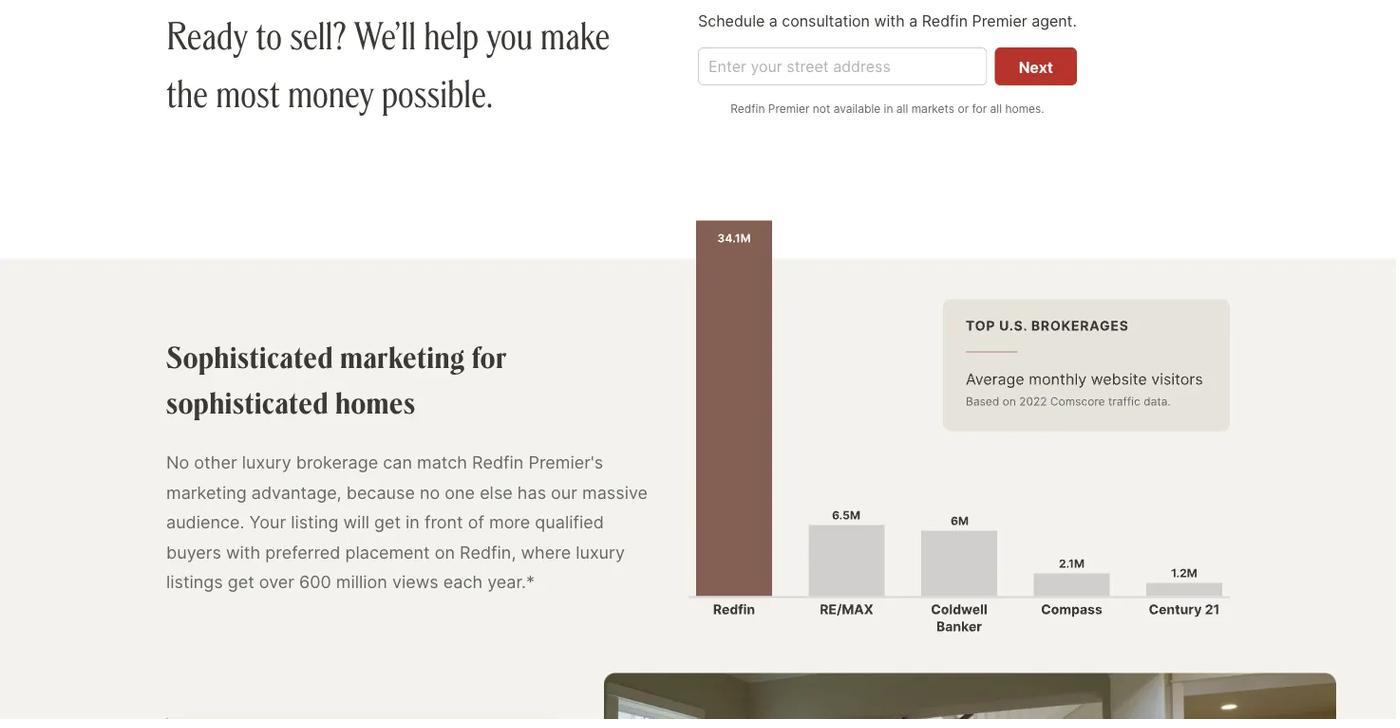 Task type: locate. For each thing, give the bounding box(es) containing it.
2 a from the left
[[909, 11, 918, 30]]

premier
[[972, 11, 1027, 30], [768, 102, 810, 116]]

0 vertical spatial with
[[874, 11, 905, 30]]

no other luxury brokerage can match redfin premier's marketing advantage, because no one else has our massive audience. your listing will get in front of more qualified buyers with preferred placement on redfin, where luxury listings get over 600 million views each year.*
[[166, 453, 648, 593]]

0 vertical spatial luxury
[[242, 453, 291, 473]]

get
[[374, 512, 401, 533], [228, 572, 254, 593]]

the
[[166, 68, 208, 118]]

1 vertical spatial with
[[226, 542, 260, 563]]

markets
[[911, 102, 955, 116]]

0 vertical spatial redfin
[[922, 11, 968, 30]]

ready
[[166, 9, 248, 59]]

0 horizontal spatial a
[[769, 11, 778, 30]]

1 vertical spatial redfin
[[731, 102, 765, 116]]

redfin up markets
[[922, 11, 968, 30]]

next button
[[995, 47, 1077, 85]]

in
[[884, 102, 893, 116], [406, 512, 420, 533]]

all left markets
[[896, 102, 908, 116]]

luxury up advantage,
[[242, 453, 291, 473]]

redfin
[[922, 11, 968, 30], [731, 102, 765, 116], [472, 453, 524, 473]]

schedule a consultation with a redfin premier agent.
[[698, 11, 1077, 30]]

1 horizontal spatial premier
[[972, 11, 1027, 30]]

homes
[[335, 383, 416, 422]]

1 vertical spatial in
[[406, 512, 420, 533]]

sophisticated
[[166, 383, 329, 422]]

in left front
[[406, 512, 420, 533]]

marketing
[[340, 338, 465, 376], [166, 482, 247, 503]]

has
[[517, 482, 546, 503]]

0 vertical spatial in
[[884, 102, 893, 116]]

0 horizontal spatial marketing
[[166, 482, 247, 503]]

most
[[216, 68, 280, 118]]

0 horizontal spatial for
[[472, 338, 507, 376]]

for inside sophisticated marketing for sophisticated homes
[[472, 338, 507, 376]]

1 horizontal spatial a
[[909, 11, 918, 30]]

with down your
[[226, 542, 260, 563]]

advantage,
[[251, 482, 342, 503]]

1 horizontal spatial for
[[972, 102, 987, 116]]

1 vertical spatial get
[[228, 572, 254, 593]]

for
[[972, 102, 987, 116], [472, 338, 507, 376]]

0 vertical spatial for
[[972, 102, 987, 116]]

ready to sell? we'll help you make the most money possible.
[[166, 9, 610, 118]]

1 horizontal spatial marketing
[[340, 338, 465, 376]]

1 horizontal spatial luxury
[[576, 542, 625, 563]]

year.*
[[487, 572, 535, 593]]

1 a from the left
[[769, 11, 778, 30]]

of
[[468, 512, 484, 533]]

marketing up homes
[[340, 338, 465, 376]]

massive
[[582, 482, 648, 503]]

redfin up 'else'
[[472, 453, 524, 473]]

luxury down qualified
[[576, 542, 625, 563]]

front
[[424, 512, 463, 533]]

0 vertical spatial get
[[374, 512, 401, 533]]

1 horizontal spatial redfin
[[731, 102, 765, 116]]

1 vertical spatial for
[[472, 338, 507, 376]]

marketing up audience.
[[166, 482, 247, 503]]

premier's
[[528, 453, 603, 473]]

redfin,
[[460, 542, 516, 563]]

0 vertical spatial marketing
[[340, 338, 465, 376]]

1 vertical spatial premier
[[768, 102, 810, 116]]

1 vertical spatial luxury
[[576, 542, 625, 563]]

2 vertical spatial redfin
[[472, 453, 524, 473]]

2 all from the left
[[990, 102, 1002, 116]]

1 horizontal spatial get
[[374, 512, 401, 533]]

in right the available
[[884, 102, 893, 116]]

each
[[443, 572, 483, 593]]

0 horizontal spatial in
[[406, 512, 420, 533]]

brokerage stats chart image
[[689, 221, 1230, 636]]

0 horizontal spatial get
[[228, 572, 254, 593]]

sophisticated
[[166, 338, 333, 376]]

premier left "agent."
[[972, 11, 1027, 30]]

get left over
[[228, 572, 254, 593]]

redfin inside no other luxury brokerage can match redfin premier's marketing advantage, because no one else has our massive audience. your listing will get in front of more qualified buyers with preferred placement on redfin, where luxury listings get over 600 million views each year.*
[[472, 453, 524, 473]]

0 horizontal spatial all
[[896, 102, 908, 116]]

1 horizontal spatial all
[[990, 102, 1002, 116]]

premier left not
[[768, 102, 810, 116]]

get up placement
[[374, 512, 401, 533]]

with
[[874, 11, 905, 30], [226, 542, 260, 563]]

0 vertical spatial premier
[[972, 11, 1027, 30]]

will
[[343, 512, 369, 533]]

a
[[769, 11, 778, 30], [909, 11, 918, 30]]

help
[[424, 9, 479, 59]]

1 vertical spatial marketing
[[166, 482, 247, 503]]

can
[[383, 453, 412, 473]]

buyers
[[166, 542, 221, 563]]

all
[[896, 102, 908, 116], [990, 102, 1002, 116]]

0 horizontal spatial with
[[226, 542, 260, 563]]

make
[[540, 9, 610, 59]]

we'll
[[354, 9, 416, 59]]

a right schedule at top
[[769, 11, 778, 30]]

luxury
[[242, 453, 291, 473], [576, 542, 625, 563]]

0 horizontal spatial redfin
[[472, 453, 524, 473]]

match
[[417, 453, 467, 473]]

brokerage
[[296, 453, 378, 473]]

a up enter your street address search field
[[909, 11, 918, 30]]

redfin left not
[[731, 102, 765, 116]]

all left homes.
[[990, 102, 1002, 116]]

0 horizontal spatial premier
[[768, 102, 810, 116]]

with right consultation
[[874, 11, 905, 30]]



Task type: describe. For each thing, give the bounding box(es) containing it.
one
[[445, 482, 475, 503]]

no
[[420, 482, 440, 503]]

or
[[958, 102, 969, 116]]

consultation
[[782, 11, 870, 30]]

redfin premier not available in all markets or for all homes.
[[731, 102, 1044, 116]]

with inside no other luxury brokerage can match redfin premier's marketing advantage, because no one else has our massive audience. your listing will get in front of more qualified buyers with preferred placement on redfin, where luxury listings get over 600 million views each year.*
[[226, 542, 260, 563]]

1 horizontal spatial with
[[874, 11, 905, 30]]

other
[[194, 453, 237, 473]]

more
[[489, 512, 530, 533]]

million
[[336, 572, 387, 593]]

no
[[166, 453, 189, 473]]

1 all from the left
[[896, 102, 908, 116]]

2 horizontal spatial redfin
[[922, 11, 968, 30]]

over
[[259, 572, 294, 593]]

audience.
[[166, 512, 245, 533]]

your
[[249, 512, 286, 533]]

agent.
[[1032, 11, 1077, 30]]

listings
[[166, 572, 223, 593]]

possible.
[[382, 68, 493, 118]]

money
[[288, 68, 374, 118]]

1 horizontal spatial in
[[884, 102, 893, 116]]

marketing inside sophisticated marketing for sophisticated homes
[[340, 338, 465, 376]]

our
[[551, 482, 577, 503]]

views
[[392, 572, 439, 593]]

sell?
[[290, 9, 346, 59]]

preferred
[[265, 542, 340, 563]]

qualified
[[535, 512, 604, 533]]

because
[[346, 482, 415, 503]]

else
[[480, 482, 513, 503]]

sophisticated marketing for sophisticated homes
[[166, 338, 507, 422]]

to
[[256, 9, 282, 59]]

on
[[435, 542, 455, 563]]

placement
[[345, 542, 430, 563]]

marketing inside no other luxury brokerage can match redfin premier's marketing advantage, because no one else has our massive audience. your listing will get in front of more qualified buyers with preferred placement on redfin, where luxury listings get over 600 million views each year.*
[[166, 482, 247, 503]]

schedule
[[698, 11, 765, 30]]

0 horizontal spatial luxury
[[242, 453, 291, 473]]

not
[[813, 102, 830, 116]]

in inside no other luxury brokerage can match redfin premier's marketing advantage, because no one else has our massive audience. your listing will get in front of more qualified buyers with preferred placement on redfin, where luxury listings get over 600 million views each year.*
[[406, 512, 420, 533]]

next
[[1019, 58, 1053, 76]]

600
[[299, 572, 331, 593]]

listing
[[291, 512, 339, 533]]

Enter your street address search field
[[698, 47, 987, 85]]

you
[[486, 9, 533, 59]]

where
[[521, 542, 571, 563]]

homes.
[[1005, 102, 1044, 116]]

available
[[834, 102, 881, 116]]



Task type: vqa. For each thing, say whether or not it's contained in the screenshot.
mortgages
no



